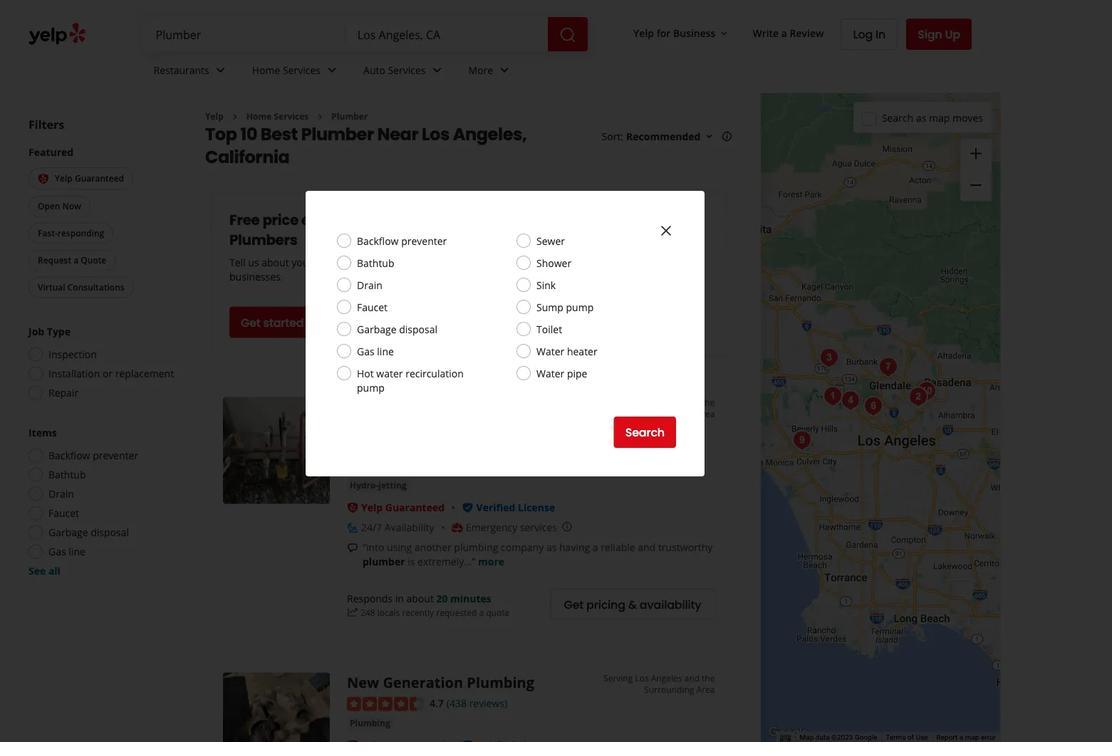 Task type: describe. For each thing, give the bounding box(es) containing it.
sump
[[537, 300, 564, 314]]

1 vertical spatial new generation plumbing image
[[223, 673, 330, 743]]

price
[[263, 210, 298, 230]]

request
[[38, 254, 71, 266]]

1 vertical spatial home services link
[[246, 110, 309, 122]]

cali rooter & plumbing image
[[860, 392, 888, 421]]

free
[[229, 210, 260, 230]]

0 vertical spatial yelp guaranteed button
[[29, 167, 133, 190]]

generation
[[383, 673, 463, 693]]

google image
[[765, 724, 812, 743]]

1 vertical spatial preventer
[[93, 449, 138, 462]]

faucet inside search dialog
[[357, 300, 388, 314]]

(438 reviews)
[[447, 697, 508, 710]]

option group containing job type
[[24, 325, 177, 404]]

16 chevron right v2 image for home services
[[229, 111, 241, 122]]

sump pump
[[537, 300, 594, 314]]

right price rooter and plumbing image
[[875, 353, 903, 382]]

flood brothers plumbing los angeles
[[347, 397, 551, 437]]

0 horizontal spatial garbage
[[48, 526, 88, 539]]

restaurants link
[[142, 51, 241, 93]]

restaurants
[[154, 63, 209, 77]]

write a review link
[[747, 20, 830, 46]]

248 locals recently requested a quote
[[361, 607, 510, 619]]

yelp for business
[[634, 26, 716, 40]]

flood
[[347, 397, 386, 417]]

new generation plumbing
[[347, 673, 534, 693]]

jetting
[[379, 480, 407, 491]]

drain inside search dialog
[[357, 278, 383, 292]]

the for flood brothers plumbing los angeles
[[702, 397, 715, 409]]

as inside "into using another plumbing company as having a reliable and trustworthy plumber is extremely..." more
[[547, 541, 557, 555]]

1 vertical spatial bathtub
[[48, 468, 86, 482]]

in
[[876, 26, 886, 42]]

the for new generation plumbing
[[702, 673, 715, 685]]

1 horizontal spatial flood brothers plumbing los angeles image
[[819, 382, 848, 411]]

is
[[408, 555, 415, 569]]

gas line inside search dialog
[[357, 345, 394, 358]]

featured group
[[26, 145, 177, 301]]

items
[[29, 426, 57, 440]]

get pricing & availability
[[564, 597, 702, 613]]

availability
[[385, 521, 434, 535]]

angeles,
[[453, 122, 527, 146]]

job
[[29, 325, 44, 338]]

guaranteed inside featured group
[[75, 172, 124, 184]]

get started
[[241, 315, 304, 331]]

filters
[[29, 117, 64, 132]]

0 vertical spatial new generation plumbing image
[[905, 383, 933, 412]]

1 vertical spatial garbage disposal
[[48, 526, 129, 539]]

248
[[361, 607, 375, 619]]

california
[[205, 145, 290, 169]]

16 emergency services v2 image
[[452, 522, 463, 534]]

map data ©2023 google
[[800, 734, 878, 742]]

20
[[436, 592, 448, 605]]

use
[[916, 734, 928, 742]]

hydro-jetting link
[[347, 479, 410, 493]]

now
[[62, 200, 81, 212]]

verified
[[476, 501, 516, 515]]

1 horizontal spatial guaranteed
[[385, 501, 445, 515]]

replacement
[[115, 367, 174, 380]]

best
[[261, 122, 298, 146]]

log in
[[853, 26, 886, 42]]

services for 24 chevron down v2 icon inside the 'home services' link
[[283, 63, 321, 77]]

get started button
[[229, 307, 315, 338]]

map region
[[593, 0, 1112, 743]]

terms
[[886, 734, 906, 742]]

plumber
[[363, 555, 405, 569]]

16 speech v2 image
[[347, 543, 358, 554]]

gas inside search dialog
[[357, 345, 375, 358]]

serving los angeles and the surrounding area for flood brothers plumbing los angeles
[[604, 397, 715, 420]]

bathtub inside search dialog
[[357, 256, 394, 270]]

moves
[[953, 111, 983, 125]]

us
[[248, 256, 259, 269]]

water
[[377, 367, 403, 380]]

business
[[673, 26, 716, 40]]

1 vertical spatial drain
[[48, 487, 74, 501]]

24 chevron down v2 image for more
[[496, 62, 513, 79]]

about inside "free price estimates from local plumbers tell us about your project and get help from sponsored businesses."
[[262, 256, 289, 269]]

non stop plumbing & rooter image
[[913, 377, 942, 406]]

16 chevron right v2 image for plumber
[[315, 111, 326, 122]]

top
[[205, 122, 237, 146]]

16 info v2 image
[[722, 131, 733, 142]]

recirculation
[[406, 367, 464, 380]]

using
[[387, 541, 412, 555]]

keyboard shortcuts image
[[780, 735, 791, 742]]

in
[[395, 592, 404, 605]]

services right 10
[[274, 110, 309, 122]]

get for get started
[[241, 315, 261, 331]]

get pricing & availability button
[[551, 589, 715, 620]]

featured
[[29, 145, 74, 159]]

backflow preventer inside search dialog
[[357, 234, 447, 248]]

or
[[103, 367, 113, 380]]

a left quote
[[479, 607, 484, 619]]

error
[[981, 734, 996, 742]]

map
[[800, 734, 814, 742]]

responds
[[347, 592, 393, 605]]

report a map error link
[[937, 734, 996, 742]]

of
[[908, 734, 914, 742]]

help
[[388, 256, 409, 269]]

and inside "into using another plumbing company as having a reliable and trustworthy plumber is extremely..." more
[[638, 541, 656, 555]]

plumbing
[[454, 541, 498, 555]]

company
[[501, 541, 544, 555]]

1 vertical spatial home services
[[246, 110, 309, 122]]

more
[[478, 555, 505, 569]]

free price estimates from local plumbers tell us about your project and get help from sponsored businesses.
[[229, 210, 486, 284]]

request a quote button
[[29, 250, 116, 271]]

1 horizontal spatial pump
[[566, 300, 594, 314]]

hydro-
[[350, 480, 379, 491]]

more
[[469, 63, 493, 77]]

top 10 best plumber near los angeles, california
[[205, 122, 527, 169]]

0 vertical spatial as
[[916, 111, 927, 125]]

0 horizontal spatial from
[[375, 210, 410, 230]]

24 chevron down v2 image for home services
[[324, 62, 341, 79]]

16 verified v2 image
[[462, 740, 474, 743]]

reviews)
[[469, 697, 508, 710]]

option group containing items
[[24, 426, 177, 578]]

zoom in image
[[968, 145, 985, 162]]

a inside "into using another plumbing company as having a reliable and trustworthy plumber is extremely..." more
[[593, 541, 598, 555]]

surrounding for flood brothers plumbing los angeles
[[645, 408, 694, 420]]

1 horizontal spatial yelp guaranteed button
[[361, 501, 445, 515]]

close image
[[658, 222, 675, 239]]

water for water pipe
[[537, 367, 565, 380]]

inspection
[[48, 348, 97, 361]]

sink
[[537, 278, 556, 292]]

map for moves
[[929, 111, 950, 125]]

plumber link
[[332, 110, 368, 122]]

1 vertical spatial gas
[[48, 545, 66, 559]]

more link
[[478, 555, 505, 569]]

16 verified v2 image
[[462, 502, 474, 514]]

0 horizontal spatial backflow preventer
[[48, 449, 138, 462]]

open now button
[[29, 196, 91, 217]]

water for water heater
[[537, 345, 565, 358]]

data
[[816, 734, 830, 742]]

hot
[[357, 367, 374, 380]]

pricing
[[587, 597, 626, 613]]

plumbing button
[[347, 716, 393, 731]]

virtual consultations button
[[29, 277, 134, 298]]

1 vertical spatial home
[[246, 110, 272, 122]]

sign up
[[918, 26, 961, 42]]

911 plumbing services image
[[837, 387, 865, 415]]

requested
[[436, 607, 477, 619]]

type
[[47, 325, 71, 338]]

los inside top 10 best plumber near los angeles, california
[[422, 122, 450, 146]]

water pipe
[[537, 367, 588, 380]]

0 vertical spatial home services link
[[241, 51, 352, 93]]



Task type: locate. For each thing, give the bounding box(es) containing it.
1 surrounding from the top
[[645, 408, 694, 420]]

plumbing inside flood brothers plumbing los angeles
[[456, 397, 523, 417]]

&
[[629, 597, 637, 613]]

a right "report"
[[960, 734, 964, 742]]

home services link up 'best'
[[241, 51, 352, 93]]

area for flood brothers plumbing los angeles
[[697, 408, 715, 420]]

from left local
[[375, 210, 410, 230]]

yelp for business button
[[628, 20, 736, 46]]

1 horizontal spatial backflow preventer
[[357, 234, 447, 248]]

see all
[[29, 564, 61, 578]]

plumbing for brothers
[[456, 397, 523, 417]]

verified license
[[476, 501, 555, 515]]

plumbing for generation
[[467, 673, 534, 693]]

0 horizontal spatial as
[[547, 541, 557, 555]]

0 horizontal spatial about
[[262, 256, 289, 269]]

1 horizontal spatial gas line
[[357, 345, 394, 358]]

your
[[292, 256, 313, 269]]

1 water from the top
[[537, 345, 565, 358]]

job type
[[29, 325, 71, 338]]

2 the from the top
[[702, 673, 715, 685]]

garbage up all
[[48, 526, 88, 539]]

home right top
[[246, 110, 272, 122]]

yelp left for
[[634, 26, 654, 40]]

1 24 chevron down v2 image from the left
[[212, 62, 229, 79]]

0 horizontal spatial line
[[69, 545, 85, 559]]

surrounding for new generation plumbing
[[645, 684, 694, 696]]

auto
[[363, 63, 385, 77]]

a left 'quote'
[[74, 254, 79, 266]]

from right help
[[411, 256, 434, 269]]

heater
[[567, 345, 598, 358]]

garbage inside search dialog
[[357, 322, 397, 336]]

emergency services
[[466, 521, 557, 535]]

24 chevron down v2 image right the restaurants
[[212, 62, 229, 79]]

rishon plumbing & water heaters image
[[788, 427, 817, 455]]

1 vertical spatial line
[[69, 545, 85, 559]]

24 chevron down v2 image inside more link
[[496, 62, 513, 79]]

0 vertical spatial about
[[262, 256, 289, 269]]

1 vertical spatial area
[[697, 684, 715, 696]]

plumbing inside button
[[350, 717, 390, 729]]

google
[[855, 734, 878, 742]]

garbage up hot at the left of page
[[357, 322, 397, 336]]

started
[[263, 315, 304, 331]]

option group
[[24, 325, 177, 404], [24, 426, 177, 578]]

"into
[[363, 541, 384, 555]]

search
[[882, 111, 914, 125], [625, 425, 665, 441]]

area for new generation plumbing
[[697, 684, 715, 696]]

©2023
[[832, 734, 853, 742]]

1 horizontal spatial line
[[377, 345, 394, 358]]

get inside button
[[241, 315, 261, 331]]

1 horizontal spatial 24 chevron down v2 image
[[324, 62, 341, 79]]

home services inside business categories element
[[252, 63, 321, 77]]

0 horizontal spatial faucet
[[48, 507, 79, 520]]

flood brothers plumbing los angeles image
[[819, 382, 848, 411], [223, 397, 330, 504]]

1 horizontal spatial faucet
[[357, 300, 388, 314]]

drain down items
[[48, 487, 74, 501]]

1 horizontal spatial about
[[407, 592, 434, 605]]

1 horizontal spatial new generation plumbing image
[[905, 383, 933, 412]]

1 horizontal spatial drain
[[357, 278, 383, 292]]

1 horizontal spatial yelp guaranteed
[[361, 501, 445, 515]]

1 vertical spatial about
[[407, 592, 434, 605]]

services up 'best'
[[283, 63, 321, 77]]

search inside button
[[625, 425, 665, 441]]

24 chevron down v2 image inside restaurants link
[[212, 62, 229, 79]]

gas line
[[357, 345, 394, 358], [48, 545, 85, 559]]

home inside business categories element
[[252, 63, 280, 77]]

services for 24 chevron down v2 image in the "auto services" link
[[388, 63, 426, 77]]

gas
[[357, 345, 375, 358], [48, 545, 66, 559]]

1 16 chevron right v2 image from the left
[[229, 111, 241, 122]]

0 vertical spatial surrounding
[[645, 408, 694, 420]]

2 serving los angeles and the surrounding area from the top
[[604, 673, 715, 696]]

plumber
[[332, 110, 368, 122], [301, 122, 374, 146]]

1 24 chevron down v2 image from the left
[[429, 62, 446, 79]]

bathtub down items
[[48, 468, 86, 482]]

disposal inside option group
[[91, 526, 129, 539]]

16 yelp guaranteed v2 image
[[38, 173, 49, 185]]

home
[[252, 63, 280, 77], [246, 110, 272, 122]]

pump down hot at the left of page
[[357, 381, 385, 394]]

24 chevron down v2 image
[[212, 62, 229, 79], [324, 62, 341, 79]]

0 horizontal spatial 24 chevron down v2 image
[[429, 62, 446, 79]]

yelp guaranteed up now at top left
[[55, 172, 124, 184]]

report
[[937, 734, 958, 742]]

map left moves
[[929, 111, 950, 125]]

see all button
[[29, 564, 61, 578]]

1 the from the top
[[702, 397, 715, 409]]

search for search
[[625, 425, 665, 441]]

auto services link
[[352, 51, 457, 93]]

0 horizontal spatial gas
[[48, 545, 66, 559]]

quote
[[486, 607, 510, 619]]

24 chevron down v2 image for restaurants
[[212, 62, 229, 79]]

1 horizontal spatial 24 chevron down v2 image
[[496, 62, 513, 79]]

gas up all
[[48, 545, 66, 559]]

garbage
[[357, 322, 397, 336], [48, 526, 88, 539]]

24 chevron down v2 image left auto
[[324, 62, 341, 79]]

sewer
[[537, 234, 565, 248]]

new generation plumbing link
[[347, 673, 534, 693]]

0 vertical spatial yelp guaranteed
[[55, 172, 124, 184]]

sign
[[918, 26, 943, 42]]

yelp up 24/7
[[361, 501, 383, 515]]

write
[[753, 26, 779, 40]]

1 serving from the top
[[604, 397, 633, 409]]

2 16 chevron right v2 image from the left
[[315, 111, 326, 122]]

serving los angeles and the surrounding area for new generation plumbing
[[604, 673, 715, 696]]

2 24 chevron down v2 image from the left
[[496, 62, 513, 79]]

1 vertical spatial serving
[[604, 673, 633, 685]]

2 area from the top
[[697, 684, 715, 696]]

iconyelpguaranteedbadgesmall image
[[347, 502, 358, 514], [347, 502, 358, 514], [347, 740, 358, 743], [347, 740, 358, 743]]

a for write
[[782, 26, 787, 40]]

pump right sump
[[566, 300, 594, 314]]

a inside button
[[74, 254, 79, 266]]

garbage disposal inside search dialog
[[357, 322, 438, 336]]

0 vertical spatial map
[[929, 111, 950, 125]]

all
[[48, 564, 61, 578]]

preventer inside search dialog
[[401, 234, 447, 248]]

line inside search dialog
[[377, 345, 394, 358]]

see
[[29, 564, 46, 578]]

faucet inside option group
[[48, 507, 79, 520]]

info icon image
[[562, 521, 573, 533], [562, 521, 573, 533]]

0 horizontal spatial 16 chevron right v2 image
[[229, 111, 241, 122]]

1 horizontal spatial bathtub
[[357, 256, 394, 270]]

zoom out image
[[968, 177, 985, 194]]

gas line up all
[[48, 545, 85, 559]]

24 chevron down v2 image inside "auto services" link
[[429, 62, 446, 79]]

bathtub right project
[[357, 256, 394, 270]]

guaranteed up now at top left
[[75, 172, 124, 184]]

0 vertical spatial garbage disposal
[[357, 322, 438, 336]]

0 horizontal spatial backflow
[[48, 449, 90, 462]]

serving for new generation plumbing
[[604, 673, 633, 685]]

2 serving from the top
[[604, 673, 633, 685]]

plumber inside top 10 best plumber near los angeles, california
[[301, 122, 374, 146]]

more link
[[457, 51, 525, 93]]

quote
[[81, 254, 106, 266]]

get
[[371, 256, 386, 269]]

search image
[[559, 26, 577, 44]]

plumbing link
[[347, 716, 393, 731]]

guaranteed up availability
[[385, 501, 445, 515]]

extremely..."
[[418, 555, 476, 569]]

0 horizontal spatial new generation plumbing image
[[223, 673, 330, 743]]

get inside 'button'
[[564, 597, 584, 613]]

2 24 chevron down v2 image from the left
[[324, 62, 341, 79]]

drain down get
[[357, 278, 383, 292]]

trustworthy
[[658, 541, 713, 555]]

0 vertical spatial guaranteed
[[75, 172, 124, 184]]

as left moves
[[916, 111, 927, 125]]

None search field
[[144, 17, 591, 51]]

backflow preventer up help
[[357, 234, 447, 248]]

local
[[412, 210, 447, 230]]

yelp guaranteed button up now at top left
[[29, 167, 133, 190]]

project
[[315, 256, 348, 269]]

faucet down get
[[357, 300, 388, 314]]

1 vertical spatial garbage
[[48, 526, 88, 539]]

0 horizontal spatial get
[[241, 315, 261, 331]]

yelp right 16 yelp guaranteed v2 "image"
[[55, 172, 73, 184]]

2 vertical spatial angeles
[[651, 673, 682, 685]]

0 vertical spatial area
[[697, 408, 715, 420]]

auto services
[[363, 63, 426, 77]]

another
[[415, 541, 452, 555]]

1 vertical spatial search
[[625, 425, 665, 441]]

16 chevron down v2 image
[[719, 28, 730, 39]]

0 vertical spatial gas
[[357, 345, 375, 358]]

get left the "pricing"
[[564, 597, 584, 613]]

get for get pricing & availability
[[564, 597, 584, 613]]

map for error
[[965, 734, 980, 742]]

responds in about 20 minutes
[[347, 592, 492, 605]]

1 horizontal spatial 16 chevron right v2 image
[[315, 111, 326, 122]]

16 chevron right v2 image left plumber link
[[315, 111, 326, 122]]

charlie's sewer & drain rooter company image
[[815, 344, 844, 372]]

0 horizontal spatial search
[[625, 425, 665, 441]]

minutes
[[450, 592, 492, 605]]

angeles for new generation plumbing
[[651, 673, 682, 685]]

garbage disposal up water
[[357, 322, 438, 336]]

1 vertical spatial water
[[537, 367, 565, 380]]

open now
[[38, 200, 81, 212]]

sign up link
[[907, 19, 972, 50]]

0 vertical spatial bathtub
[[357, 256, 394, 270]]

0 horizontal spatial yelp guaranteed
[[55, 172, 124, 184]]

consultations
[[68, 281, 124, 293]]

0 horizontal spatial yelp guaranteed button
[[29, 167, 133, 190]]

1 serving los angeles and the surrounding area from the top
[[604, 397, 715, 420]]

plumbing down 4.7 star rating image
[[350, 717, 390, 729]]

plumbing up reviews)
[[467, 673, 534, 693]]

backflow inside search dialog
[[357, 234, 399, 248]]

plumber right 'best'
[[301, 122, 374, 146]]

1 vertical spatial backflow
[[48, 449, 90, 462]]

from
[[375, 210, 410, 230], [411, 256, 434, 269]]

(438 reviews) link
[[447, 695, 508, 711]]

responding
[[58, 227, 104, 239]]

1 area from the top
[[697, 408, 715, 420]]

1 vertical spatial surrounding
[[645, 684, 694, 696]]

pump inside hot water recirculation pump
[[357, 381, 385, 394]]

16 chevron right v2 image
[[229, 111, 241, 122], [315, 111, 326, 122]]

home services up 'best'
[[252, 63, 321, 77]]

1 horizontal spatial backflow
[[357, 234, 399, 248]]

home up 'best'
[[252, 63, 280, 77]]

availability
[[640, 597, 702, 613]]

virtual consultations
[[38, 281, 124, 293]]

0 vertical spatial line
[[377, 345, 394, 358]]

a for report
[[960, 734, 964, 742]]

yelp guaranteed button
[[29, 167, 133, 190], [361, 501, 445, 515]]

1 vertical spatial from
[[411, 256, 434, 269]]

disposal inside search dialog
[[399, 322, 438, 336]]

yelp guaranteed inside button
[[55, 172, 124, 184]]

2 water from the top
[[537, 367, 565, 380]]

1 vertical spatial get
[[564, 597, 584, 613]]

flood brothers plumbing los angeles link
[[347, 397, 551, 437]]

1 vertical spatial plumbing
[[467, 673, 534, 693]]

water
[[537, 345, 565, 358], [537, 367, 565, 380]]

toilet
[[537, 322, 562, 336]]

0 vertical spatial garbage
[[357, 322, 397, 336]]

0 vertical spatial home services
[[252, 63, 321, 77]]

serving los angeles and the surrounding area
[[604, 397, 715, 420], [604, 673, 715, 696]]

verified license button
[[476, 501, 555, 515]]

a right write
[[782, 26, 787, 40]]

z&h plumbing & water heaters image
[[839, 387, 867, 415]]

0 vertical spatial serving los angeles and the surrounding area
[[604, 397, 715, 420]]

backflow
[[357, 234, 399, 248], [48, 449, 90, 462]]

write a review
[[753, 26, 824, 40]]

log in link
[[841, 19, 898, 50]]

1 horizontal spatial preventer
[[401, 234, 447, 248]]

sponsored
[[437, 256, 486, 269]]

drain
[[357, 278, 383, 292], [48, 487, 74, 501]]

0 vertical spatial from
[[375, 210, 410, 230]]

about
[[262, 256, 289, 269], [407, 592, 434, 605]]

group
[[961, 139, 992, 201]]

home services link up california on the top left
[[246, 110, 309, 122]]

yelp guaranteed up 24/7 availability
[[361, 501, 445, 515]]

1 horizontal spatial search
[[882, 111, 914, 125]]

garbage disposal up all
[[48, 526, 129, 539]]

angeles for flood brothers plumbing los angeles
[[651, 397, 682, 409]]

1 horizontal spatial as
[[916, 111, 927, 125]]

24/7
[[361, 521, 382, 535]]

plumber left near
[[332, 110, 368, 122]]

0 vertical spatial water
[[537, 345, 565, 358]]

water down toilet
[[537, 345, 565, 358]]

0 vertical spatial drain
[[357, 278, 383, 292]]

0 horizontal spatial preventer
[[93, 449, 138, 462]]

24 chevron down v2 image right the auto services
[[429, 62, 446, 79]]

1 vertical spatial faucet
[[48, 507, 79, 520]]

water left pipe
[[537, 367, 565, 380]]

1 vertical spatial disposal
[[91, 526, 129, 539]]

surrounding
[[645, 408, 694, 420], [645, 684, 694, 696]]

24 chevron down v2 image inside 'home services' link
[[324, 62, 341, 79]]

search button
[[614, 417, 676, 448]]

los
[[422, 122, 450, 146], [635, 397, 649, 409], [527, 397, 551, 417], [635, 673, 649, 685]]

review
[[790, 26, 824, 40]]

1 horizontal spatial from
[[411, 256, 434, 269]]

0 vertical spatial plumbing
[[456, 397, 523, 417]]

2 surrounding from the top
[[645, 684, 694, 696]]

0 vertical spatial search
[[882, 111, 914, 125]]

0 vertical spatial faucet
[[357, 300, 388, 314]]

0 horizontal spatial 24 chevron down v2 image
[[212, 62, 229, 79]]

0 horizontal spatial gas line
[[48, 545, 85, 559]]

serving for flood brothers plumbing los angeles
[[604, 397, 633, 409]]

0 horizontal spatial garbage disposal
[[48, 526, 129, 539]]

1 horizontal spatial garbage disposal
[[357, 322, 438, 336]]

4.7 link
[[430, 695, 444, 711]]

about right us
[[262, 256, 289, 269]]

get left started
[[241, 315, 261, 331]]

new generation plumbing image
[[905, 383, 933, 412], [223, 673, 330, 743]]

fast-responding button
[[29, 223, 113, 244]]

1 vertical spatial serving los angeles and the surrounding area
[[604, 673, 715, 696]]

angeles inside flood brothers plumbing los angeles
[[347, 418, 403, 437]]

services right auto
[[388, 63, 426, 77]]

search for search as map moves
[[882, 111, 914, 125]]

home services up california on the top left
[[246, 110, 309, 122]]

virtual
[[38, 281, 65, 293]]

faucet up all
[[48, 507, 79, 520]]

yelp inside featured group
[[55, 172, 73, 184]]

search dialog
[[0, 0, 1112, 743]]

license
[[518, 501, 555, 515]]

free price estimates from local plumbers image
[[604, 226, 675, 297]]

backflow preventer down items
[[48, 449, 138, 462]]

0 horizontal spatial flood brothers plumbing los angeles image
[[223, 397, 330, 504]]

0 horizontal spatial disposal
[[91, 526, 129, 539]]

4.7 star rating image
[[347, 697, 424, 711]]

1 vertical spatial angeles
[[347, 418, 403, 437]]

4.7
[[430, 697, 444, 710]]

los inside flood brothers plumbing los angeles
[[527, 397, 551, 417]]

1 horizontal spatial map
[[965, 734, 980, 742]]

0 horizontal spatial map
[[929, 111, 950, 125]]

pump
[[566, 300, 594, 314], [357, 381, 385, 394]]

gas line up hot at the left of page
[[357, 345, 394, 358]]

plumbing down recirculation
[[456, 397, 523, 417]]

24/7 availability
[[361, 521, 434, 535]]

as left having
[[547, 541, 557, 555]]

hydro-jetting button
[[347, 479, 410, 493]]

about up the recently
[[407, 592, 434, 605]]

1 vertical spatial yelp guaranteed button
[[361, 501, 445, 515]]

1 horizontal spatial garbage
[[357, 322, 397, 336]]

16 trending v2 image
[[347, 607, 358, 619]]

2 vertical spatial plumbing
[[350, 717, 390, 729]]

24 chevron down v2 image for auto services
[[429, 62, 446, 79]]

"into using another plumbing company as having a reliable and trustworthy plumber is extremely..." more
[[363, 541, 713, 569]]

backflow down items
[[48, 449, 90, 462]]

16 chevron right v2 image right yelp link
[[229, 111, 241, 122]]

gas up hot at the left of page
[[357, 345, 375, 358]]

1 option group from the top
[[24, 325, 177, 404]]

1 vertical spatial yelp guaranteed
[[361, 501, 445, 515]]

backflow up get
[[357, 234, 399, 248]]

24 chevron down v2 image right more
[[496, 62, 513, 79]]

services
[[520, 521, 557, 535]]

hot water recirculation pump
[[357, 367, 464, 394]]

and inside "free price estimates from local plumbers tell us about your project and get help from sponsored businesses."
[[351, 256, 368, 269]]

map left error
[[965, 734, 980, 742]]

16 twenty four seven availability v2 image
[[347, 522, 358, 534]]

yelp left 10
[[205, 110, 224, 122]]

0 vertical spatial angeles
[[651, 397, 682, 409]]

1 vertical spatial the
[[702, 673, 715, 685]]

yelp guaranteed button up 24/7 availability
[[361, 501, 445, 515]]

24 chevron down v2 image
[[429, 62, 446, 79], [496, 62, 513, 79]]

a right having
[[593, 541, 598, 555]]

business categories element
[[142, 51, 972, 93]]

0 vertical spatial backflow preventer
[[357, 234, 447, 248]]

2 option group from the top
[[24, 426, 177, 578]]

a for request
[[74, 254, 79, 266]]



Task type: vqa. For each thing, say whether or not it's contained in the screenshot.
middle to
no



